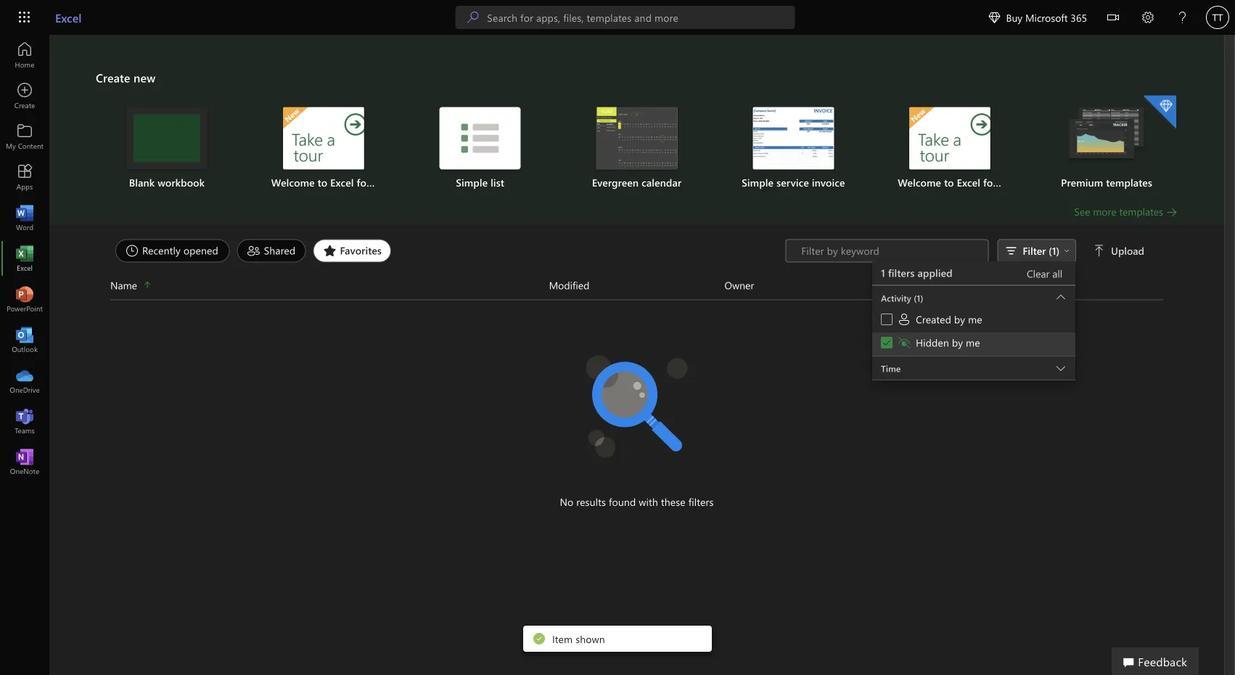 Task type: locate. For each thing, give the bounding box(es) containing it.
0 horizontal spatial (1)
[[914, 292, 924, 304]]

me inside checkbox item
[[966, 336, 981, 349]]

premium templates diamond image
[[1143, 95, 1177, 129]]

welcome for 1st welcome to excel for the web element from the right welcome to excel for the web image
[[898, 176, 942, 189]]

1 the from the left
[[373, 176, 389, 189]]

(1) left 
[[1049, 244, 1060, 257]]

recently opened
[[142, 244, 218, 257]]

2 the from the left
[[1000, 176, 1015, 189]]

2 horizontal spatial excel
[[957, 176, 981, 189]]

shown
[[576, 632, 605, 645]]

status containing filter (1)
[[786, 239, 1148, 383]]

the
[[373, 176, 389, 189], [1000, 176, 1015, 189]]

me down created by me checkbox item
[[966, 336, 981, 349]]

excel inside banner
[[55, 9, 82, 25]]

activity inside column header
[[900, 278, 934, 292]]

1 horizontal spatial the
[[1000, 176, 1015, 189]]

item
[[553, 632, 573, 645]]

all
[[1053, 267, 1063, 280]]

welcome
[[271, 176, 315, 189], [898, 176, 942, 189]]

feedback
[[1139, 653, 1188, 669]]

2 web from the left
[[1018, 176, 1038, 189]]

navigation
[[0, 35, 49, 482]]

welcome to excel for the web
[[271, 176, 411, 189], [898, 176, 1038, 189]]

1 horizontal spatial filters
[[889, 266, 915, 280]]

row
[[110, 277, 1164, 300]]

0 horizontal spatial welcome to excel for the web image
[[283, 107, 364, 170]]

1 simple from the left
[[456, 176, 488, 189]]

by
[[955, 313, 966, 326], [952, 336, 964, 349]]

tab list containing recently opened
[[112, 239, 786, 262]]

welcome for first welcome to excel for the web element's welcome to excel for the web image
[[271, 176, 315, 189]]

message element
[[553, 632, 605, 645]]

powerpoint image
[[17, 292, 32, 306]]

by up hidden by me
[[955, 313, 966, 326]]

toast notification item shown region
[[523, 626, 712, 652]]

365
[[1071, 11, 1088, 24]]

to for 1st welcome to excel for the web element from the right welcome to excel for the web image
[[945, 176, 954, 189]]

filters
[[889, 266, 915, 280], [689, 495, 714, 509]]

1 horizontal spatial simple
[[742, 176, 774, 189]]

outlook image
[[17, 333, 32, 347]]

0 horizontal spatial the
[[373, 176, 389, 189]]

by down created by me
[[952, 336, 964, 349]]

templates inside button
[[1120, 205, 1164, 218]]

me up hidden by me checkbox item
[[969, 313, 983, 326]]

1 welcome to excel for the web from the left
[[271, 176, 411, 189]]

created
[[916, 313, 952, 326]]

to
[[318, 176, 328, 189], [945, 176, 954, 189]]

(1) for filter
[[1049, 244, 1060, 257]]

templates right more
[[1120, 205, 1164, 218]]

menu for activity (1)
[[873, 309, 1076, 356]]

0 horizontal spatial to
[[318, 176, 328, 189]]


[[1064, 248, 1070, 254]]

2 simple from the left
[[742, 176, 774, 189]]

by for created
[[955, 313, 966, 326]]

more
[[1094, 205, 1117, 218]]

0 vertical spatial me
[[969, 313, 983, 326]]

evergreen calendar element
[[567, 107, 707, 190]]

0 vertical spatial by
[[955, 313, 966, 326]]

my content image
[[17, 129, 32, 144]]

list containing blank workbook
[[96, 94, 1178, 204]]

1 horizontal spatial welcome to excel for the web image
[[910, 107, 991, 170]]

new
[[134, 70, 156, 85]]

1 web from the left
[[391, 176, 411, 189]]

None search field
[[455, 6, 795, 29]]

1 vertical spatial me
[[966, 336, 981, 349]]

simple service invoice element
[[724, 107, 863, 190]]

welcome to excel for the web for 1st welcome to excel for the web element from the right welcome to excel for the web image
[[898, 176, 1038, 189]]

2 welcome to excel for the web from the left
[[898, 176, 1038, 189]]

welcome to excel for the web image for 1st welcome to excel for the web element from the right
[[910, 107, 991, 170]]

favorites
[[340, 244, 382, 257]]

1 menu from the top
[[873, 285, 1076, 286]]

calendar
[[642, 176, 682, 189]]

activity for activity
[[900, 278, 934, 292]]

welcome to excel for the web image for first welcome to excel for the web element
[[283, 107, 364, 170]]

web for first welcome to excel for the web element
[[391, 176, 411, 189]]

simple left list
[[456, 176, 488, 189]]

clear all button
[[1023, 266, 1067, 282]]

3 menu from the top
[[873, 309, 1076, 356]]

simple inside "element"
[[456, 176, 488, 189]]

 upload
[[1094, 244, 1145, 257]]

1 horizontal spatial web
[[1018, 176, 1038, 189]]

hidden
[[916, 336, 950, 349]]

by inside created by me element
[[955, 313, 966, 326]]

1 vertical spatial templates
[[1120, 205, 1164, 218]]

0 vertical spatial templates
[[1107, 176, 1153, 189]]

1 vertical spatial by
[[952, 336, 964, 349]]

(1) down 1 filters applied
[[914, 292, 924, 304]]

service
[[777, 176, 809, 189]]

Filter by keyword text field
[[800, 244, 981, 258]]

templates
[[1107, 176, 1153, 189], [1120, 205, 1164, 218]]

created by me element
[[897, 312, 983, 327]]

shared element
[[237, 239, 306, 262]]

activity
[[900, 278, 934, 292], [881, 292, 912, 304]]

1 for from the left
[[357, 176, 370, 189]]

1 welcome to excel for the web image from the left
[[283, 107, 364, 170]]

filters right 1
[[889, 266, 915, 280]]

1 welcome from the left
[[271, 176, 315, 189]]

1 filters applied
[[881, 266, 953, 280]]

invoice
[[812, 176, 846, 189]]

blank workbook
[[129, 176, 205, 189]]

simple
[[456, 176, 488, 189], [742, 176, 774, 189]]

filters right these
[[689, 495, 714, 509]]

the for first welcome to excel for the web element's welcome to excel for the web image
[[373, 176, 389, 189]]

1 horizontal spatial to
[[945, 176, 954, 189]]

create image
[[17, 89, 32, 103]]

tab list
[[112, 239, 786, 262]]

1 to from the left
[[318, 176, 328, 189]]

premium templates element
[[1038, 95, 1177, 190]]

0 horizontal spatial simple
[[456, 176, 488, 189]]

with
[[639, 495, 658, 509]]

web for 1st welcome to excel for the web element from the right
[[1018, 176, 1038, 189]]

list
[[96, 94, 1178, 204]]

menu
[[873, 285, 1076, 286], [873, 286, 1076, 356], [873, 309, 1076, 356]]

apps image
[[17, 170, 32, 184]]

by inside hidden by me element
[[952, 336, 964, 349]]

welcome to excel for the web for first welcome to excel for the web element's welcome to excel for the web image
[[271, 176, 411, 189]]

results
[[577, 495, 606, 509]]

evergreen calendar image
[[596, 107, 678, 170]]

0 horizontal spatial welcome to excel for the web
[[271, 176, 411, 189]]

0 vertical spatial (1)
[[1049, 244, 1060, 257]]

1 horizontal spatial welcome
[[898, 176, 942, 189]]

1 horizontal spatial for
[[984, 176, 997, 189]]

activity, column 4 of 4 column header
[[900, 277, 1164, 294]]

 buy microsoft 365
[[989, 11, 1088, 24]]

activity (1)
[[881, 292, 924, 304]]

2 for from the left
[[984, 176, 997, 189]]

hidden by me
[[916, 336, 981, 349]]

simple service invoice image
[[753, 107, 834, 170]]

excel
[[55, 9, 82, 25], [330, 176, 354, 189], [957, 176, 981, 189]]

welcome to excel for the web element
[[254, 107, 411, 190], [881, 107, 1038, 190]]

clear
[[1027, 267, 1050, 280]]

templates up see more templates button
[[1107, 176, 1153, 189]]

upload
[[1112, 244, 1145, 257]]

for for 1st welcome to excel for the web element from the right welcome to excel for the web image
[[984, 176, 997, 189]]

name button
[[110, 277, 549, 294]]

evergreen calendar
[[592, 176, 682, 189]]

hidden by me element
[[897, 335, 981, 350]]

(1)
[[1049, 244, 1060, 257], [914, 292, 924, 304]]

1 horizontal spatial excel
[[330, 176, 354, 189]]

0 horizontal spatial welcome to excel for the web element
[[254, 107, 411, 190]]

1 vertical spatial (1)
[[914, 292, 924, 304]]

0 horizontal spatial for
[[357, 176, 370, 189]]

1 horizontal spatial welcome to excel for the web element
[[881, 107, 1038, 190]]

simple left service
[[742, 176, 774, 189]]

simple for simple list
[[456, 176, 488, 189]]

1 vertical spatial filters
[[689, 495, 714, 509]]

premium templates image
[[1067, 107, 1148, 164]]

(1) for activity
[[914, 292, 924, 304]]

1 horizontal spatial welcome to excel for the web
[[898, 176, 1038, 189]]

menu for 1 filters applied
[[873, 285, 1076, 286]]

no results found with these filters
[[560, 495, 714, 509]]

1 horizontal spatial (1)
[[1049, 244, 1060, 257]]

welcome to excel for the web image
[[283, 107, 364, 170], [910, 107, 991, 170]]

for
[[357, 176, 370, 189], [984, 176, 997, 189]]

status inside create new main content
[[786, 239, 1148, 383]]

activity down 1
[[881, 292, 912, 304]]

row containing name
[[110, 277, 1164, 300]]

web
[[391, 176, 411, 189], [1018, 176, 1038, 189]]

for for first welcome to excel for the web element's welcome to excel for the web image
[[357, 176, 370, 189]]


[[1094, 245, 1106, 257]]

0 horizontal spatial welcome
[[271, 176, 315, 189]]

2 welcome to excel for the web image from the left
[[910, 107, 991, 170]]

excel for 1st welcome to excel for the web element from the right
[[957, 176, 981, 189]]

me
[[969, 313, 983, 326], [966, 336, 981, 349]]

tt
[[1213, 12, 1224, 23]]

activity up activity (1)
[[900, 278, 934, 292]]

0 horizontal spatial excel
[[55, 9, 82, 25]]

2 to from the left
[[945, 176, 954, 189]]

status
[[786, 239, 1148, 383]]

me for created by me
[[969, 313, 983, 326]]

recently
[[142, 244, 181, 257]]

2 welcome from the left
[[898, 176, 942, 189]]

owner
[[725, 278, 754, 292]]

0 horizontal spatial filters
[[689, 495, 714, 509]]

shared
[[264, 244, 296, 257]]

me inside checkbox item
[[969, 313, 983, 326]]

0 vertical spatial filters
[[889, 266, 915, 280]]

0 horizontal spatial web
[[391, 176, 411, 189]]

to for first welcome to excel for the web element's welcome to excel for the web image
[[318, 176, 328, 189]]

row inside create new main content
[[110, 277, 1164, 300]]



Task type: describe. For each thing, give the bounding box(es) containing it.
tab list inside create new main content
[[112, 239, 786, 262]]

these
[[661, 495, 686, 509]]

1
[[881, 266, 886, 280]]

premium
[[1062, 176, 1104, 189]]

applied
[[918, 266, 953, 280]]

the for 1st welcome to excel for the web element from the right welcome to excel for the web image
[[1000, 176, 1015, 189]]

feedback button
[[1112, 648, 1199, 675]]


[[1108, 12, 1120, 23]]

favorites tab
[[310, 239, 395, 262]]

see more templates
[[1075, 205, 1164, 218]]

1 welcome to excel for the web element from the left
[[254, 107, 411, 190]]

premium templates
[[1062, 176, 1153, 189]]

time
[[881, 363, 901, 374]]

list
[[491, 176, 505, 189]]

teams image
[[17, 414, 32, 428]]

found
[[609, 495, 636, 509]]

Search box. Suggestions appear as you type. search field
[[487, 6, 795, 29]]

modified button
[[549, 277, 725, 294]]

me for hidden by me
[[966, 336, 981, 349]]

excel banner
[[0, 0, 1236, 37]]

 button
[[1096, 0, 1131, 37]]

create
[[96, 70, 130, 85]]


[[882, 338, 892, 348]]

simple list image
[[440, 107, 521, 170]]

no results found with these filters status
[[374, 495, 900, 509]]

owner button
[[725, 277, 900, 294]]

simple for simple service invoice
[[742, 176, 774, 189]]

name
[[110, 278, 137, 292]]

2 menu from the top
[[873, 286, 1076, 356]]

home image
[[17, 48, 32, 62]]

word image
[[17, 211, 32, 225]]

created by me checkbox item
[[873, 309, 1076, 333]]


[[989, 12, 1001, 23]]

excel image
[[17, 251, 32, 266]]

simple list element
[[411, 107, 550, 190]]

workbook
[[158, 176, 205, 189]]

blank
[[129, 176, 155, 189]]

recently opened tab
[[112, 239, 234, 262]]

simple service invoice
[[742, 176, 846, 189]]

simple list
[[456, 176, 505, 189]]

create new
[[96, 70, 156, 85]]

selected__1x3b1 image
[[897, 335, 916, 350]]

by for hidden
[[952, 336, 964, 349]]

filter (1) 
[[1023, 244, 1070, 257]]

recently opened element
[[115, 239, 230, 262]]

onedrive image
[[17, 373, 32, 388]]

excel for first welcome to excel for the web element
[[330, 176, 354, 189]]

see
[[1075, 205, 1091, 218]]

empty state icon image
[[572, 341, 702, 472]]

item shown
[[553, 632, 605, 645]]

see more templates button
[[1075, 204, 1178, 219]]

blank workbook element
[[97, 107, 237, 190]]

hidden by me checkbox item
[[873, 333, 1076, 356]]

modified
[[549, 278, 590, 292]]

filters inside status
[[689, 495, 714, 509]]

clear all
[[1027, 267, 1063, 280]]

shared tab
[[234, 239, 310, 262]]

favorites element
[[313, 239, 391, 262]]

onenote image
[[17, 454, 32, 469]]

created by me
[[916, 313, 983, 326]]

activity for activity (1)
[[881, 292, 912, 304]]

create new main content
[[49, 35, 1225, 524]]

evergreen
[[592, 176, 639, 189]]

list inside create new main content
[[96, 94, 1178, 204]]

no
[[560, 495, 574, 509]]

buy
[[1007, 11, 1023, 24]]

2 welcome to excel for the web element from the left
[[881, 107, 1038, 190]]

tt button
[[1201, 0, 1236, 35]]

opened
[[184, 244, 218, 257]]

filter
[[1023, 244, 1046, 257]]

microsoft
[[1026, 11, 1068, 24]]



Task type: vqa. For each thing, say whether or not it's contained in the screenshot.
banner
no



